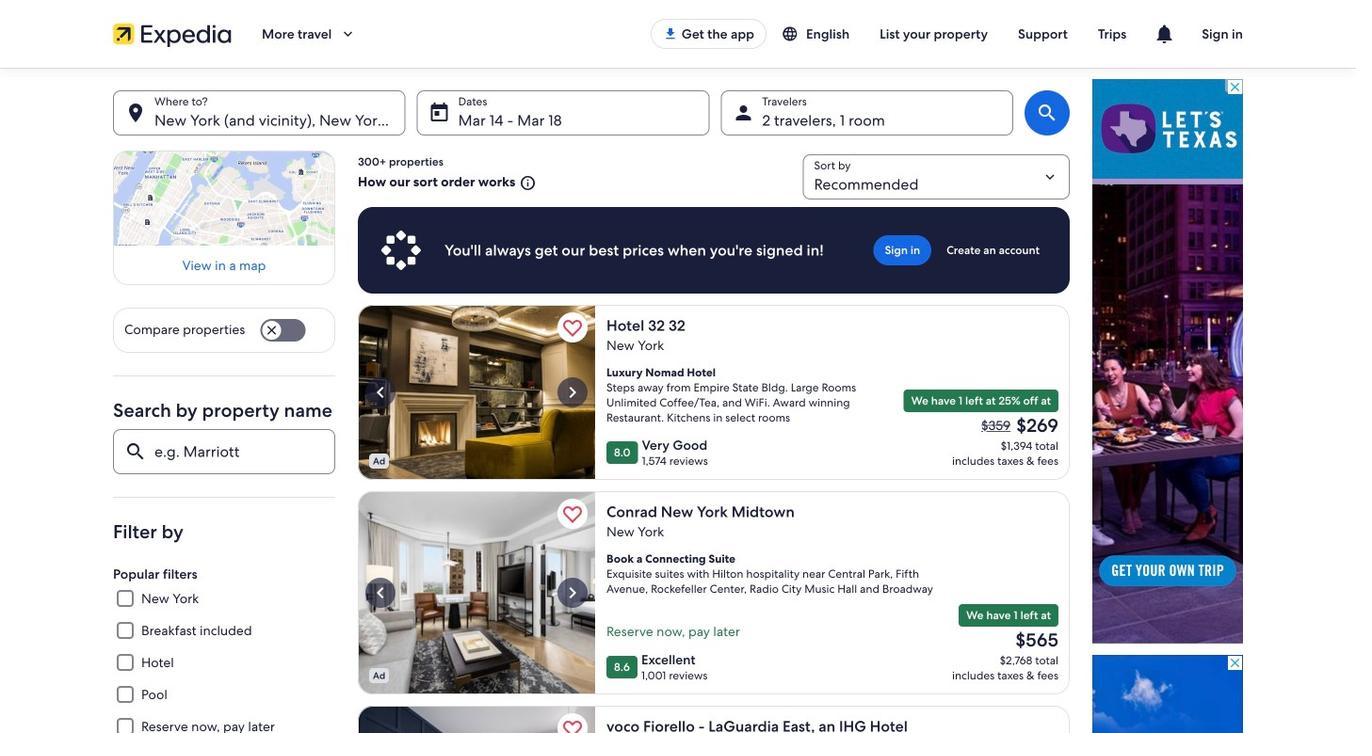 Task type: vqa. For each thing, say whether or not it's contained in the screenshot.
DINING
no



Task type: describe. For each thing, give the bounding box(es) containing it.
static map image image
[[113, 151, 335, 246]]

communication center icon image
[[1153, 23, 1175, 45]]

show previous image for hotel 32 32 image
[[369, 381, 392, 404]]

1 horizontal spatial small image
[[782, 25, 806, 42]]

show next image for conrad new york midtown image
[[561, 582, 584, 605]]

image 1 of 3. room. voco fiorello - laguardia east, an ihg hotel image
[[358, 706, 595, 734]]

image 1 of 3. lobby. hotel 32 32 image
[[358, 305, 595, 480]]

image 1 of 3. lobby. conrad new york midtown image
[[358, 492, 595, 695]]

download the app button image
[[663, 26, 678, 41]]

show previous image for conrad new york midtown image
[[369, 582, 392, 605]]

search image
[[1036, 102, 1058, 124]]



Task type: locate. For each thing, give the bounding box(es) containing it.
more travel image
[[339, 25, 356, 42]]

expedia logo image
[[113, 21, 232, 47]]

0 horizontal spatial small image
[[515, 175, 536, 192]]

0 vertical spatial small image
[[782, 25, 806, 42]]

show next image for hotel 32 32 image
[[561, 381, 584, 404]]

1 vertical spatial small image
[[515, 175, 536, 192]]

small image
[[782, 25, 806, 42], [515, 175, 536, 192]]



